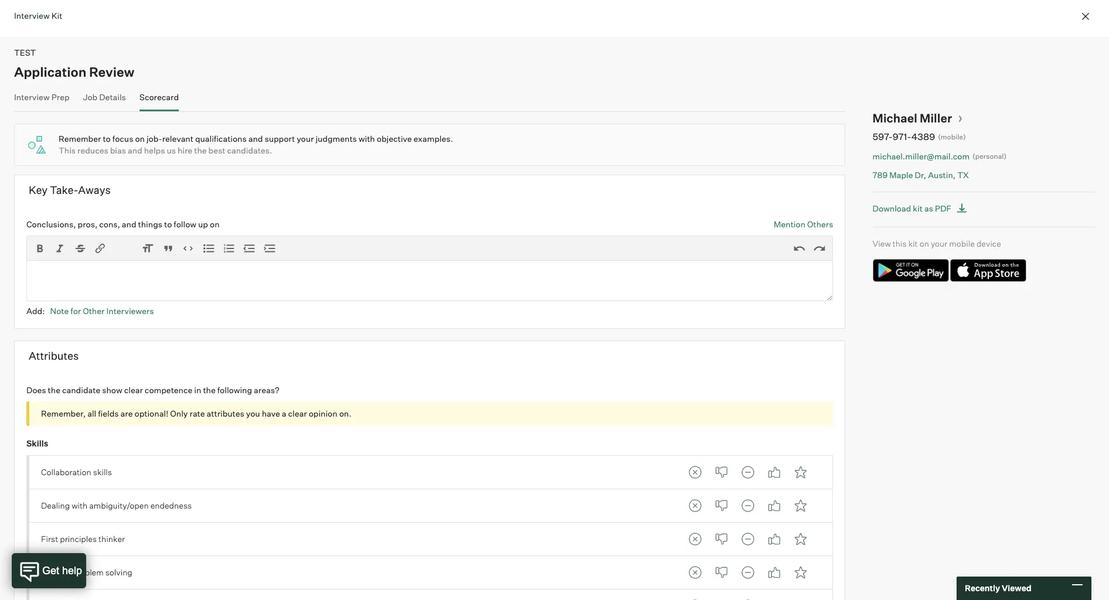 Task type: locate. For each thing, give the bounding box(es) containing it.
this
[[893, 238, 907, 248]]

2 vertical spatial no image
[[710, 561, 734, 584]]

tab list for thinker
[[684, 528, 813, 551]]

3 no button from the top
[[710, 528, 734, 551]]

2 vertical spatial strong yes image
[[789, 594, 813, 600]]

strong yes image
[[789, 461, 813, 484], [789, 528, 813, 551]]

the inside remember to focus on job-relevant qualifications and support your judgments with objective examples. this reduces bias and helps us hire the best candidates.
[[194, 145, 207, 155]]

2 vertical spatial mixed image
[[737, 594, 760, 600]]

789 maple dr, austin, tx
[[873, 170, 969, 180]]

and right the "cons,"
[[122, 219, 136, 229]]

4 yes button from the top
[[763, 561, 786, 584]]

yes image for thinker
[[763, 528, 786, 551]]

your left mobile
[[931, 238, 948, 248]]

competence
[[145, 385, 192, 395]]

aways
[[78, 184, 111, 196]]

no button for solving
[[710, 561, 734, 584]]

on left job- on the top of the page
[[135, 134, 145, 144]]

0 vertical spatial strong yes image
[[789, 461, 813, 484]]

thinker
[[99, 534, 125, 544]]

job
[[83, 92, 97, 102]]

2 interview from the top
[[14, 92, 50, 102]]

4 definitely not button from the top
[[684, 561, 707, 584]]

2 definitely not button from the top
[[684, 494, 707, 518]]

michael miller link
[[873, 111, 963, 125]]

download kit as pdf
[[873, 203, 952, 213]]

yes image for solving
[[763, 561, 786, 584]]

with
[[359, 134, 375, 144], [72, 501, 87, 511]]

optional!
[[135, 409, 168, 419]]

relevant
[[162, 134, 193, 144]]

1 vertical spatial no image
[[710, 528, 734, 551]]

with right dealing
[[72, 501, 87, 511]]

cons,
[[99, 219, 120, 229]]

3 mixed button from the top
[[737, 528, 760, 551]]

to left follow
[[164, 219, 172, 229]]

have
[[262, 409, 280, 419]]

1 vertical spatial and
[[128, 145, 142, 155]]

on right 'up'
[[210, 219, 220, 229]]

1 vertical spatial strong yes image
[[789, 561, 813, 584]]

4 no button from the top
[[710, 561, 734, 584]]

1 mixed image from the top
[[737, 461, 760, 484]]

1 horizontal spatial to
[[164, 219, 172, 229]]

device
[[977, 238, 1001, 248]]

1 vertical spatial interview
[[14, 92, 50, 102]]

definitely not image
[[684, 494, 707, 518], [684, 528, 707, 551], [684, 561, 707, 584], [684, 594, 707, 600]]

definitely not button
[[684, 461, 707, 484], [684, 494, 707, 518], [684, 528, 707, 551], [684, 561, 707, 584], [684, 594, 707, 600]]

conclusions,
[[26, 219, 76, 229]]

3 tab list from the top
[[684, 528, 813, 551]]

0 vertical spatial with
[[359, 134, 375, 144]]

interview left prep
[[14, 92, 50, 102]]

2 vertical spatial yes image
[[763, 561, 786, 584]]

1 strong yes button from the top
[[789, 461, 813, 484]]

details
[[99, 92, 126, 102]]

1 strong yes image from the top
[[789, 461, 813, 484]]

up
[[198, 219, 208, 229]]

the right the hire
[[194, 145, 207, 155]]

1 yes image from the top
[[763, 461, 786, 484]]

tab list for solving
[[684, 561, 813, 584]]

kit right this
[[909, 238, 918, 248]]

2 no button from the top
[[710, 494, 734, 518]]

strong yes image
[[789, 494, 813, 518], [789, 561, 813, 584], [789, 594, 813, 600]]

2 strong yes button from the top
[[789, 494, 813, 518]]

4 definitely not image from the top
[[684, 594, 707, 600]]

mention others link
[[774, 218, 833, 230]]

fields
[[98, 409, 119, 419]]

no button for thinker
[[710, 528, 734, 551]]

2 no image from the top
[[710, 528, 734, 551]]

3 yes image from the top
[[763, 561, 786, 584]]

0 horizontal spatial clear
[[124, 385, 143, 395]]

no image
[[710, 494, 734, 518], [710, 528, 734, 551], [710, 561, 734, 584]]

0 vertical spatial and
[[248, 134, 263, 144]]

remember,
[[41, 409, 86, 419]]

(mobile)
[[938, 133, 966, 141]]

1 horizontal spatial with
[[359, 134, 375, 144]]

definitely not image for general problem solving
[[684, 561, 707, 584]]

4 strong yes button from the top
[[789, 561, 813, 584]]

0 horizontal spatial with
[[72, 501, 87, 511]]

interview left kit
[[14, 11, 50, 21]]

4 mixed button from the top
[[737, 561, 760, 584]]

collaboration
[[41, 467, 91, 477]]

the
[[194, 145, 207, 155], [48, 385, 60, 395], [203, 385, 216, 395]]

interview for interview kit
[[14, 11, 50, 21]]

1 vertical spatial strong yes image
[[789, 528, 813, 551]]

1 vertical spatial your
[[931, 238, 948, 248]]

interview
[[14, 11, 50, 21], [14, 92, 50, 102]]

maple
[[890, 170, 913, 180]]

a
[[282, 409, 286, 419]]

tx
[[957, 170, 969, 180]]

and
[[248, 134, 263, 144], [128, 145, 142, 155], [122, 219, 136, 229]]

examples.
[[414, 134, 453, 144]]

2 yes button from the top
[[763, 494, 786, 518]]

strong yes button for ambiguity/open
[[789, 494, 813, 518]]

0 vertical spatial on
[[135, 134, 145, 144]]

3 definitely not image from the top
[[684, 561, 707, 584]]

1 horizontal spatial clear
[[288, 409, 307, 419]]

(personal)
[[973, 152, 1007, 160]]

add: note for other interviewers
[[26, 306, 154, 316]]

pdf
[[935, 203, 952, 213]]

0 vertical spatial to
[[103, 134, 111, 144]]

dr,
[[915, 170, 926, 180]]

1 vertical spatial to
[[164, 219, 172, 229]]

3 no image from the top
[[710, 561, 734, 584]]

mixed image for first principles thinker
[[737, 528, 760, 551]]

rate
[[190, 409, 205, 419]]

definitely not image for dealing with ambiguity/open endedness
[[684, 494, 707, 518]]

2 mixed image from the top
[[737, 528, 760, 551]]

definitely not image
[[684, 461, 707, 484]]

1 vertical spatial yes image
[[763, 528, 786, 551]]

0 horizontal spatial to
[[103, 134, 111, 144]]

no button
[[710, 461, 734, 484], [710, 494, 734, 518], [710, 528, 734, 551], [710, 561, 734, 584]]

0 vertical spatial mixed image
[[737, 494, 760, 518]]

0 vertical spatial interview
[[14, 11, 50, 21]]

dealing
[[41, 501, 70, 511]]

clear right the show
[[124, 385, 143, 395]]

1 horizontal spatial your
[[931, 238, 948, 248]]

4 tab list from the top
[[684, 561, 813, 584]]

to left the focus at the left of the page
[[103, 134, 111, 144]]

2 strong yes image from the top
[[789, 561, 813, 584]]

1 vertical spatial with
[[72, 501, 87, 511]]

note
[[50, 306, 69, 316]]

2 yes image from the top
[[763, 528, 786, 551]]

mixed image for general problem solving
[[737, 561, 760, 584]]

mixed button for solving
[[737, 561, 760, 584]]

2 vertical spatial on
[[920, 238, 929, 248]]

1 strong yes image from the top
[[789, 494, 813, 518]]

to
[[103, 134, 111, 144], [164, 219, 172, 229]]

0 vertical spatial yes image
[[763, 461, 786, 484]]

2 definitely not image from the top
[[684, 528, 707, 551]]

yes image
[[763, 461, 786, 484], [763, 528, 786, 551], [763, 561, 786, 584]]

no image for first principles thinker
[[710, 528, 734, 551]]

2 vertical spatial and
[[122, 219, 136, 229]]

mixed image
[[737, 461, 760, 484], [737, 561, 760, 584], [737, 594, 760, 600]]

on
[[135, 134, 145, 144], [210, 219, 220, 229], [920, 238, 929, 248]]

1 definitely not image from the top
[[684, 494, 707, 518]]

your
[[297, 134, 314, 144], [931, 238, 948, 248]]

yes button for thinker
[[763, 528, 786, 551]]

2 mixed button from the top
[[737, 494, 760, 518]]

mixed image
[[737, 494, 760, 518], [737, 528, 760, 551]]

1 horizontal spatial on
[[210, 219, 220, 229]]

1 vertical spatial mixed image
[[737, 528, 760, 551]]

viewed
[[1002, 584, 1032, 593]]

2 strong yes image from the top
[[789, 528, 813, 551]]

2 horizontal spatial on
[[920, 238, 929, 248]]

1 mixed image from the top
[[737, 494, 760, 518]]

3 yes button from the top
[[763, 528, 786, 551]]

789 maple dr, austin, tx link
[[873, 169, 1019, 181]]

clear
[[124, 385, 143, 395], [288, 409, 307, 419]]

on right this
[[920, 238, 929, 248]]

no image for general problem solving
[[710, 561, 734, 584]]

helps
[[144, 145, 165, 155]]

3 definitely not button from the top
[[684, 528, 707, 551]]

michael.miller@mail.com (personal)
[[873, 151, 1007, 161]]

2 tab list from the top
[[684, 494, 813, 518]]

test
[[14, 47, 36, 57]]

3 mixed image from the top
[[737, 594, 760, 600]]

opinion
[[309, 409, 337, 419]]

ambiguity/open
[[89, 501, 149, 511]]

1 vertical spatial on
[[210, 219, 220, 229]]

following
[[217, 385, 252, 395]]

in
[[194, 385, 201, 395]]

mixed image for dealing with ambiguity/open endedness
[[737, 494, 760, 518]]

close image
[[1079, 9, 1093, 23]]

0 horizontal spatial your
[[297, 134, 314, 144]]

recently viewed
[[965, 584, 1032, 593]]

None text field
[[26, 260, 833, 301]]

and down the focus at the left of the page
[[128, 145, 142, 155]]

3 strong yes button from the top
[[789, 528, 813, 551]]

1 tab list from the top
[[684, 461, 813, 484]]

review
[[89, 64, 135, 79]]

0 vertical spatial mixed image
[[737, 461, 760, 484]]

objective
[[377, 134, 412, 144]]

with left objective
[[359, 134, 375, 144]]

on inside remember to focus on job-relevant qualifications and support your judgments with objective examples. this reduces bias and helps us hire the best candidates.
[[135, 134, 145, 144]]

tab list
[[684, 461, 813, 484], [684, 494, 813, 518], [684, 528, 813, 551], [684, 561, 813, 584], [684, 594, 813, 600]]

1 vertical spatial clear
[[288, 409, 307, 419]]

mention
[[774, 219, 806, 229]]

strong yes image for first principles thinker
[[789, 528, 813, 551]]

qualifications
[[195, 134, 247, 144]]

your right "support"
[[297, 134, 314, 144]]

mixed image for collaboration skills
[[737, 461, 760, 484]]

and up 'candidates.'
[[248, 134, 263, 144]]

971-
[[893, 131, 912, 142]]

5 mixed button from the top
[[737, 594, 760, 600]]

application review
[[14, 64, 135, 79]]

interview prep link
[[14, 92, 70, 109]]

scorecard
[[139, 92, 179, 102]]

1 interview from the top
[[14, 11, 50, 21]]

0 vertical spatial strong yes image
[[789, 494, 813, 518]]

1 vertical spatial mixed image
[[737, 561, 760, 584]]

kit left as at top
[[913, 203, 923, 213]]

support
[[265, 134, 295, 144]]

the right in
[[203, 385, 216, 395]]

2 mixed image from the top
[[737, 561, 760, 584]]

3 strong yes image from the top
[[789, 594, 813, 600]]

take-
[[50, 184, 78, 196]]

1 no image from the top
[[710, 494, 734, 518]]

other
[[83, 306, 105, 316]]

candidate
[[62, 385, 100, 395]]

0 vertical spatial your
[[297, 134, 314, 144]]

0 horizontal spatial on
[[135, 134, 145, 144]]

mobile
[[949, 238, 975, 248]]

strong yes button
[[789, 461, 813, 484], [789, 494, 813, 518], [789, 528, 813, 551], [789, 561, 813, 584], [789, 594, 813, 600]]

michael.miller@mail.com
[[873, 151, 970, 161]]

best
[[208, 145, 225, 155]]

clear right the a
[[288, 409, 307, 419]]

0 vertical spatial no image
[[710, 494, 734, 518]]



Task type: describe. For each thing, give the bounding box(es) containing it.
general
[[41, 568, 70, 578]]

definitely not button for ambiguity/open
[[684, 494, 707, 518]]

remember to focus on job-relevant qualifications and support your judgments with objective examples. this reduces bias and helps us hire the best candidates.
[[59, 134, 453, 155]]

key take-aways
[[29, 184, 111, 196]]

job details
[[83, 92, 126, 102]]

0 vertical spatial clear
[[124, 385, 143, 395]]

things
[[138, 219, 162, 229]]

kit
[[51, 11, 62, 21]]

definitely not button for solving
[[684, 561, 707, 584]]

dealing with ambiguity/open endedness
[[41, 501, 192, 511]]

bias
[[110, 145, 126, 155]]

pros,
[[78, 219, 97, 229]]

remember, all fields are optional! only rate attributes you have a clear opinion on.
[[41, 409, 351, 419]]

on for view
[[920, 238, 929, 248]]

view
[[873, 238, 891, 248]]

to inside remember to focus on job-relevant qualifications and support your judgments with objective examples. this reduces bias and helps us hire the best candidates.
[[103, 134, 111, 144]]

skills
[[26, 439, 48, 449]]

view this kit on your mobile device
[[873, 238, 1001, 248]]

download
[[873, 203, 911, 213]]

austin,
[[928, 170, 956, 180]]

judgments
[[316, 134, 357, 144]]

your inside remember to focus on job-relevant qualifications and support your judgments with objective examples. this reduces bias and helps us hire the best candidates.
[[297, 134, 314, 144]]

prep
[[51, 92, 70, 102]]

show
[[102, 385, 122, 395]]

add:
[[26, 306, 45, 316]]

attributes
[[29, 350, 79, 362]]

as
[[925, 203, 933, 213]]

collaboration skills
[[41, 467, 112, 477]]

reduces
[[77, 145, 108, 155]]

yes image
[[763, 494, 786, 518]]

597-
[[873, 131, 893, 142]]

0 vertical spatial kit
[[913, 203, 923, 213]]

mixed button for thinker
[[737, 528, 760, 551]]

strong yes button for solving
[[789, 561, 813, 584]]

no image
[[710, 461, 734, 484]]

tab list for ambiguity/open
[[684, 494, 813, 518]]

principles
[[60, 534, 97, 544]]

candidates.
[[227, 145, 272, 155]]

mixed button for ambiguity/open
[[737, 494, 760, 518]]

yes button for ambiguity/open
[[763, 494, 786, 518]]

note for other interviewers link
[[50, 306, 154, 316]]

endedness
[[150, 501, 192, 511]]

does
[[26, 385, 46, 395]]

miller
[[920, 111, 952, 125]]

1 definitely not button from the top
[[684, 461, 707, 484]]

you
[[246, 409, 260, 419]]

definitely not button for thinker
[[684, 528, 707, 551]]

only
[[170, 409, 188, 419]]

application
[[14, 64, 86, 79]]

strong yes image for dealing with ambiguity/open endedness
[[789, 494, 813, 518]]

strong yes button for thinker
[[789, 528, 813, 551]]

general problem solving
[[41, 568, 132, 578]]

strong yes image for collaboration skills
[[789, 461, 813, 484]]

job-
[[147, 134, 162, 144]]

first principles thinker
[[41, 534, 125, 544]]

1 yes button from the top
[[763, 461, 786, 484]]

no button for ambiguity/open
[[710, 494, 734, 518]]

scorecard link
[[139, 92, 179, 109]]

4389
[[912, 131, 935, 142]]

us
[[167, 145, 176, 155]]

5 definitely not button from the top
[[684, 594, 707, 600]]

all
[[87, 409, 96, 419]]

definitely not image for first principles thinker
[[684, 528, 707, 551]]

5 strong yes button from the top
[[789, 594, 813, 600]]

interview prep
[[14, 92, 70, 102]]

problem
[[72, 568, 104, 578]]

michael miller 597-971-4389 (mobile)
[[873, 111, 966, 142]]

job details link
[[83, 92, 126, 109]]

follow
[[174, 219, 196, 229]]

this
[[59, 145, 76, 155]]

focus
[[112, 134, 133, 144]]

interviewers
[[106, 306, 154, 316]]

no image for dealing with ambiguity/open endedness
[[710, 494, 734, 518]]

1 mixed button from the top
[[737, 461, 760, 484]]

for
[[71, 306, 81, 316]]

5 tab list from the top
[[684, 594, 813, 600]]

first
[[41, 534, 58, 544]]

interview for interview prep
[[14, 92, 50, 102]]

key
[[29, 184, 47, 196]]

on for remember
[[135, 134, 145, 144]]

1 no button from the top
[[710, 461, 734, 484]]

michael
[[873, 111, 917, 125]]

interview kit
[[14, 11, 62, 21]]

recently
[[965, 584, 1000, 593]]

skills
[[93, 467, 112, 477]]

does the candidate show clear competence in the following areas?
[[26, 385, 279, 395]]

mention others
[[774, 219, 833, 229]]

download kit as pdf link
[[873, 201, 971, 216]]

with inside remember to focus on job-relevant qualifications and support your judgments with objective examples. this reduces bias and helps us hire the best candidates.
[[359, 134, 375, 144]]

areas?
[[254, 385, 279, 395]]

on.
[[339, 409, 351, 419]]

strong yes image for general problem solving
[[789, 561, 813, 584]]

yes button for solving
[[763, 561, 786, 584]]

remember
[[59, 134, 101, 144]]

the right does
[[48, 385, 60, 395]]

1 vertical spatial kit
[[909, 238, 918, 248]]



Task type: vqa. For each thing, say whether or not it's contained in the screenshot.
the bottom No icon
yes



